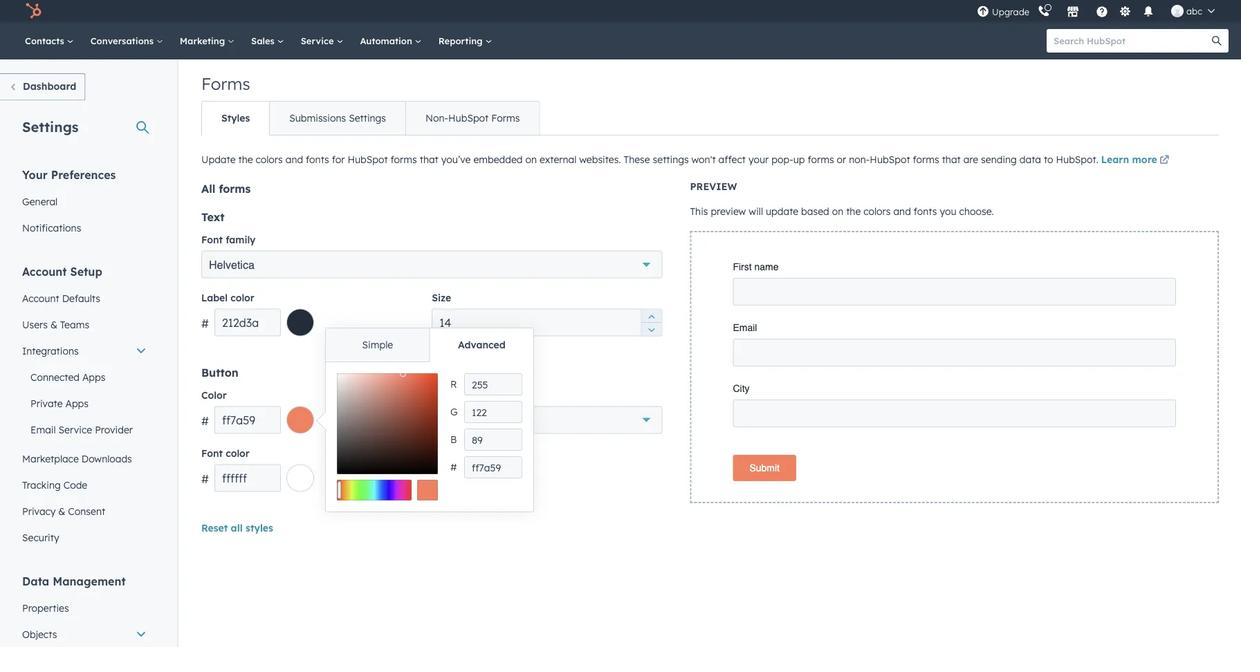 Task type: describe. For each thing, give the bounding box(es) containing it.
settings
[[653, 154, 689, 166]]

your preferences element
[[14, 167, 155, 241]]

notifications button
[[1137, 0, 1161, 22]]

private apps
[[30, 398, 89, 410]]

all forms
[[201, 182, 251, 196]]

1 that from the left
[[420, 154, 439, 166]]

embedded
[[474, 154, 523, 166]]

non-
[[850, 154, 870, 166]]

reset all styles button
[[201, 522, 273, 534]]

you've
[[441, 154, 471, 166]]

these
[[624, 154, 650, 166]]

marketplaces button
[[1059, 0, 1088, 22]]

account defaults
[[22, 292, 100, 305]]

text
[[201, 210, 225, 224]]

non-hubspot forms
[[426, 112, 520, 124]]

0 vertical spatial the
[[238, 154, 253, 166]]

this preview will update based on the colors and fonts you choose.
[[690, 206, 995, 218]]

font for font color
[[201, 448, 223, 460]]

users & teams link
[[14, 312, 155, 338]]

simple
[[362, 339, 393, 351]]

1 vertical spatial fonts
[[914, 206, 938, 218]]

1 vertical spatial and
[[894, 206, 912, 218]]

1 horizontal spatial on
[[833, 206, 844, 218]]

private apps link
[[14, 391, 155, 417]]

city
[[733, 384, 750, 395]]

Email text field
[[733, 339, 1177, 367]]

email service provider
[[30, 424, 133, 436]]

button
[[201, 366, 239, 380]]

advanced link
[[430, 329, 534, 362]]

upgrade image
[[978, 6, 990, 18]]

marketplace
[[22, 453, 79, 465]]

integrations
[[22, 345, 79, 357]]

calling icon image
[[1038, 5, 1051, 18]]

tab list containing simple
[[326, 329, 534, 363]]

more
[[1133, 154, 1158, 166]]

0 vertical spatial and
[[286, 154, 303, 166]]

email for email service provider
[[30, 424, 56, 436]]

abc button
[[1164, 0, 1224, 22]]

connected
[[30, 371, 80, 384]]

contacts
[[25, 35, 67, 46]]

forms left you've
[[391, 154, 417, 166]]

City text field
[[733, 400, 1177, 428]]

automation
[[360, 35, 415, 46]]

forms inside navigation
[[492, 112, 520, 124]]

dashboard
[[23, 80, 76, 92]]

# for label color
[[201, 317, 209, 331]]

data management
[[22, 575, 126, 589]]

0 horizontal spatial hubspot
[[348, 154, 388, 166]]

color for font color
[[226, 448, 250, 460]]

tracking
[[22, 479, 61, 491]]

connected apps
[[30, 371, 106, 384]]

help button
[[1091, 0, 1115, 22]]

hubspot link
[[17, 3, 52, 19]]

privacy
[[22, 506, 56, 518]]

conversations
[[90, 35, 156, 46]]

security link
[[14, 525, 155, 551]]

privacy & consent
[[22, 506, 105, 518]]

your preferences
[[22, 168, 116, 182]]

alignment
[[432, 389, 481, 402]]

marketplaces image
[[1067, 6, 1080, 19]]

& for users
[[50, 319, 57, 331]]

advanced
[[458, 339, 506, 351]]

data
[[1020, 154, 1042, 166]]

marketplace downloads link
[[14, 446, 155, 472]]

0 horizontal spatial forms
[[201, 73, 250, 94]]

management
[[53, 575, 126, 589]]

1 vertical spatial the
[[847, 206, 861, 218]]

will
[[749, 206, 764, 218]]

Color text field
[[215, 407, 281, 434]]

data management element
[[14, 574, 155, 648]]

first
[[733, 262, 752, 273]]

Label color text field
[[215, 309, 281, 337]]

for
[[332, 154, 345, 166]]

objects button
[[14, 622, 155, 648]]

submissions
[[289, 112, 346, 124]]

forms left are on the right of the page
[[913, 154, 940, 166]]

account for account setup
[[22, 265, 67, 279]]

calling icon button
[[1033, 2, 1056, 20]]

choose.
[[960, 206, 995, 218]]

First name text field
[[733, 278, 1177, 306]]

learn
[[1102, 154, 1130, 166]]

pop-
[[772, 154, 794, 166]]

color
[[201, 389, 227, 402]]

users
[[22, 319, 48, 331]]

learn more link
[[1102, 153, 1172, 169]]

are
[[964, 154, 979, 166]]

label
[[201, 292, 228, 304]]

navigation containing styles
[[201, 101, 540, 136]]

1 horizontal spatial colors
[[864, 206, 891, 218]]

submissions settings link
[[269, 102, 406, 135]]

color for label color
[[231, 292, 255, 304]]

settings link
[[1117, 4, 1135, 18]]

contacts link
[[17, 22, 82, 60]]

tracking code link
[[14, 472, 155, 499]]

service inside email service provider link
[[59, 424, 92, 436]]

preview
[[711, 206, 747, 218]]

setup
[[70, 265, 102, 279]]



Task type: locate. For each thing, give the bounding box(es) containing it.
first name
[[733, 262, 779, 273]]

apps for private apps
[[65, 398, 89, 410]]

submissions settings
[[289, 112, 386, 124]]

account up users
[[22, 292, 59, 305]]

colors
[[256, 154, 283, 166], [864, 206, 891, 218]]

fonts left for
[[306, 154, 329, 166]]

your
[[22, 168, 48, 182]]

on left external
[[526, 154, 537, 166]]

Size text field
[[432, 309, 663, 337]]

account
[[22, 265, 67, 279], [22, 292, 59, 305]]

size
[[432, 292, 452, 304]]

won't
[[692, 154, 716, 166]]

on right 'based'
[[833, 206, 844, 218]]

font down text
[[201, 234, 223, 246]]

based
[[802, 206, 830, 218]]

to
[[1045, 154, 1054, 166]]

reporting
[[439, 35, 486, 46]]

account defaults link
[[14, 286, 155, 312]]

on
[[526, 154, 537, 166], [833, 206, 844, 218]]

& for privacy
[[58, 506, 65, 518]]

apps
[[82, 371, 106, 384], [65, 398, 89, 410]]

1 vertical spatial forms
[[492, 112, 520, 124]]

group
[[641, 309, 662, 337]]

link opens in a new window image
[[1160, 153, 1170, 169], [1160, 156, 1170, 166]]

# down color
[[201, 414, 209, 428]]

email for email
[[733, 323, 758, 334]]

reset
[[201, 522, 228, 534]]

0 vertical spatial email
[[733, 323, 758, 334]]

that left are on the right of the page
[[943, 154, 961, 166]]

r
[[451, 379, 457, 391]]

1 account from the top
[[22, 265, 67, 279]]

private
[[30, 398, 63, 410]]

forms right all
[[219, 182, 251, 196]]

apps down integrations button
[[82, 371, 106, 384]]

name
[[755, 262, 779, 273]]

1 horizontal spatial forms
[[492, 112, 520, 124]]

color
[[231, 292, 255, 304], [226, 448, 250, 460]]

colors right update
[[256, 154, 283, 166]]

forms up styles
[[201, 73, 250, 94]]

None text field
[[464, 402, 523, 424], [464, 429, 523, 451], [464, 402, 523, 424], [464, 429, 523, 451]]

Search HubSpot search field
[[1047, 29, 1217, 53]]

# for color
[[201, 414, 209, 428]]

1 horizontal spatial email
[[733, 323, 758, 334]]

left
[[440, 414, 460, 427]]

email down private on the left bottom of page
[[30, 424, 56, 436]]

abc
[[1187, 5, 1203, 17]]

0 vertical spatial fonts
[[306, 154, 329, 166]]

and
[[286, 154, 303, 166], [894, 206, 912, 218]]

1 horizontal spatial service
[[301, 35, 337, 46]]

service link
[[293, 22, 352, 60]]

2 link opens in a new window image from the top
[[1160, 156, 1170, 166]]

apps inside "private apps" link
[[65, 398, 89, 410]]

apps up email service provider on the left of the page
[[65, 398, 89, 410]]

1 horizontal spatial that
[[943, 154, 961, 166]]

conversations link
[[82, 22, 172, 60]]

0 horizontal spatial on
[[526, 154, 537, 166]]

1 link opens in a new window image from the top
[[1160, 153, 1170, 169]]

# down font color
[[201, 472, 209, 486]]

2 that from the left
[[943, 154, 961, 166]]

notifications image
[[1143, 6, 1155, 19]]

marketing
[[180, 35, 228, 46]]

2 font from the top
[[201, 448, 223, 460]]

0 vertical spatial apps
[[82, 371, 106, 384]]

0 horizontal spatial the
[[238, 154, 253, 166]]

0 horizontal spatial service
[[59, 424, 92, 436]]

account for account defaults
[[22, 292, 59, 305]]

apps for connected apps
[[82, 371, 106, 384]]

email
[[733, 323, 758, 334], [30, 424, 56, 436]]

data
[[22, 575, 49, 589]]

privacy & consent link
[[14, 499, 155, 525]]

and left for
[[286, 154, 303, 166]]

1 vertical spatial colors
[[864, 206, 891, 218]]

automation link
[[352, 22, 430, 60]]

reset all styles
[[201, 522, 273, 534]]

font
[[201, 234, 223, 246], [201, 448, 223, 460]]

connected apps link
[[14, 364, 155, 391]]

1 horizontal spatial and
[[894, 206, 912, 218]]

link opens in a new window image inside learn more link
[[1160, 156, 1170, 166]]

0 vertical spatial &
[[50, 319, 57, 331]]

hubspot right for
[[348, 154, 388, 166]]

all
[[231, 522, 243, 534]]

service down "private apps" link
[[59, 424, 92, 436]]

notifications
[[22, 222, 81, 234]]

0 vertical spatial on
[[526, 154, 537, 166]]

& right privacy
[[58, 506, 65, 518]]

marketplace downloads
[[22, 453, 132, 465]]

0 vertical spatial account
[[22, 265, 67, 279]]

1 vertical spatial color
[[226, 448, 250, 460]]

dashboard link
[[0, 73, 85, 101]]

0 horizontal spatial &
[[50, 319, 57, 331]]

account setup
[[22, 265, 102, 279]]

2 horizontal spatial hubspot
[[870, 154, 911, 166]]

help image
[[1097, 6, 1109, 19]]

# for font color
[[201, 472, 209, 486]]

1 horizontal spatial settings
[[349, 112, 386, 124]]

2 account from the top
[[22, 292, 59, 305]]

service
[[301, 35, 337, 46], [59, 424, 92, 436]]

None text field
[[464, 374, 523, 396], [464, 457, 523, 479], [464, 374, 523, 396], [464, 457, 523, 479]]

update
[[766, 206, 799, 218]]

objects
[[22, 629, 57, 641]]

notifications link
[[14, 215, 155, 241]]

font for font family
[[201, 234, 223, 246]]

0 vertical spatial colors
[[256, 154, 283, 166]]

hubspot right or
[[870, 154, 911, 166]]

menu containing abc
[[976, 0, 1225, 22]]

1 horizontal spatial &
[[58, 506, 65, 518]]

# down b
[[451, 462, 457, 474]]

0 horizontal spatial email
[[30, 424, 56, 436]]

search image
[[1213, 36, 1223, 46]]

email inside 'account setup' element
[[30, 424, 56, 436]]

forms left or
[[808, 154, 835, 166]]

learn more
[[1102, 154, 1158, 166]]

the right update
[[238, 154, 253, 166]]

1 vertical spatial &
[[58, 506, 65, 518]]

that left you've
[[420, 154, 439, 166]]

0 vertical spatial font
[[201, 234, 223, 246]]

# down label
[[201, 317, 209, 331]]

service inside service link
[[301, 35, 337, 46]]

sending
[[982, 154, 1018, 166]]

and left you
[[894, 206, 912, 218]]

hubspot.
[[1057, 154, 1099, 166]]

forms up embedded
[[492, 112, 520, 124]]

account setup element
[[14, 264, 155, 551]]

settings image
[[1120, 6, 1132, 18]]

integrations button
[[14, 338, 155, 364]]

color up label color text field
[[231, 292, 255, 304]]

gary orlando image
[[1172, 5, 1184, 17]]

0 horizontal spatial colors
[[256, 154, 283, 166]]

submit button
[[733, 455, 797, 482]]

preferences
[[51, 168, 116, 182]]

consent
[[68, 506, 105, 518]]

1 horizontal spatial the
[[847, 206, 861, 218]]

0 vertical spatial service
[[301, 35, 337, 46]]

font color
[[201, 448, 250, 460]]

1 vertical spatial font
[[201, 448, 223, 460]]

downloads
[[82, 453, 132, 465]]

users & teams
[[22, 319, 89, 331]]

the
[[238, 154, 253, 166], [847, 206, 861, 218]]

settings inside navigation
[[349, 112, 386, 124]]

settings right submissions
[[349, 112, 386, 124]]

hubspot image
[[25, 3, 42, 19]]

fonts left you
[[914, 206, 938, 218]]

non-hubspot forms link
[[406, 102, 540, 135]]

you
[[940, 206, 957, 218]]

update
[[201, 154, 236, 166]]

general
[[22, 196, 58, 208]]

service right sales link
[[301, 35, 337, 46]]

preview
[[690, 180, 738, 192]]

websites.
[[580, 154, 621, 166]]

label color
[[201, 292, 255, 304]]

email down the first
[[733, 323, 758, 334]]

1 horizontal spatial fonts
[[914, 206, 938, 218]]

font up font color text field at left bottom
[[201, 448, 223, 460]]

& right users
[[50, 319, 57, 331]]

0 vertical spatial color
[[231, 292, 255, 304]]

email service provider link
[[14, 417, 155, 443]]

font family
[[201, 234, 256, 246]]

0 vertical spatial forms
[[201, 73, 250, 94]]

reporting link
[[430, 22, 501, 60]]

simple link
[[326, 329, 430, 362]]

1 vertical spatial apps
[[65, 398, 89, 410]]

hubspot inside navigation
[[449, 112, 489, 124]]

general link
[[14, 189, 155, 215]]

non-
[[426, 112, 449, 124]]

up
[[794, 154, 805, 166]]

apps inside connected apps link
[[82, 371, 106, 384]]

tab list
[[326, 329, 534, 363]]

0 horizontal spatial settings
[[22, 118, 79, 135]]

1 font from the top
[[201, 234, 223, 246]]

sales link
[[243, 22, 293, 60]]

tracking code
[[22, 479, 87, 491]]

this
[[690, 206, 708, 218]]

settings down dashboard
[[22, 118, 79, 135]]

upgrade
[[993, 6, 1030, 18]]

security
[[22, 532, 59, 544]]

1 vertical spatial on
[[833, 206, 844, 218]]

1 vertical spatial service
[[59, 424, 92, 436]]

menu
[[976, 0, 1225, 22]]

account up account defaults
[[22, 265, 67, 279]]

navigation
[[201, 101, 540, 136]]

1 horizontal spatial hubspot
[[449, 112, 489, 124]]

styles
[[246, 522, 273, 534]]

1 vertical spatial email
[[30, 424, 56, 436]]

the right 'based'
[[847, 206, 861, 218]]

0 horizontal spatial and
[[286, 154, 303, 166]]

defaults
[[62, 292, 100, 305]]

0 horizontal spatial that
[[420, 154, 439, 166]]

color up font color text field at left bottom
[[226, 448, 250, 460]]

0 horizontal spatial fonts
[[306, 154, 329, 166]]

provider
[[95, 424, 133, 436]]

hubspot up you've
[[449, 112, 489, 124]]

helvetica
[[209, 259, 255, 271]]

1 vertical spatial account
[[22, 292, 59, 305]]

Font color text field
[[215, 465, 281, 493]]

colors down non-
[[864, 206, 891, 218]]



Task type: vqa. For each thing, say whether or not it's contained in the screenshot.
THE
yes



